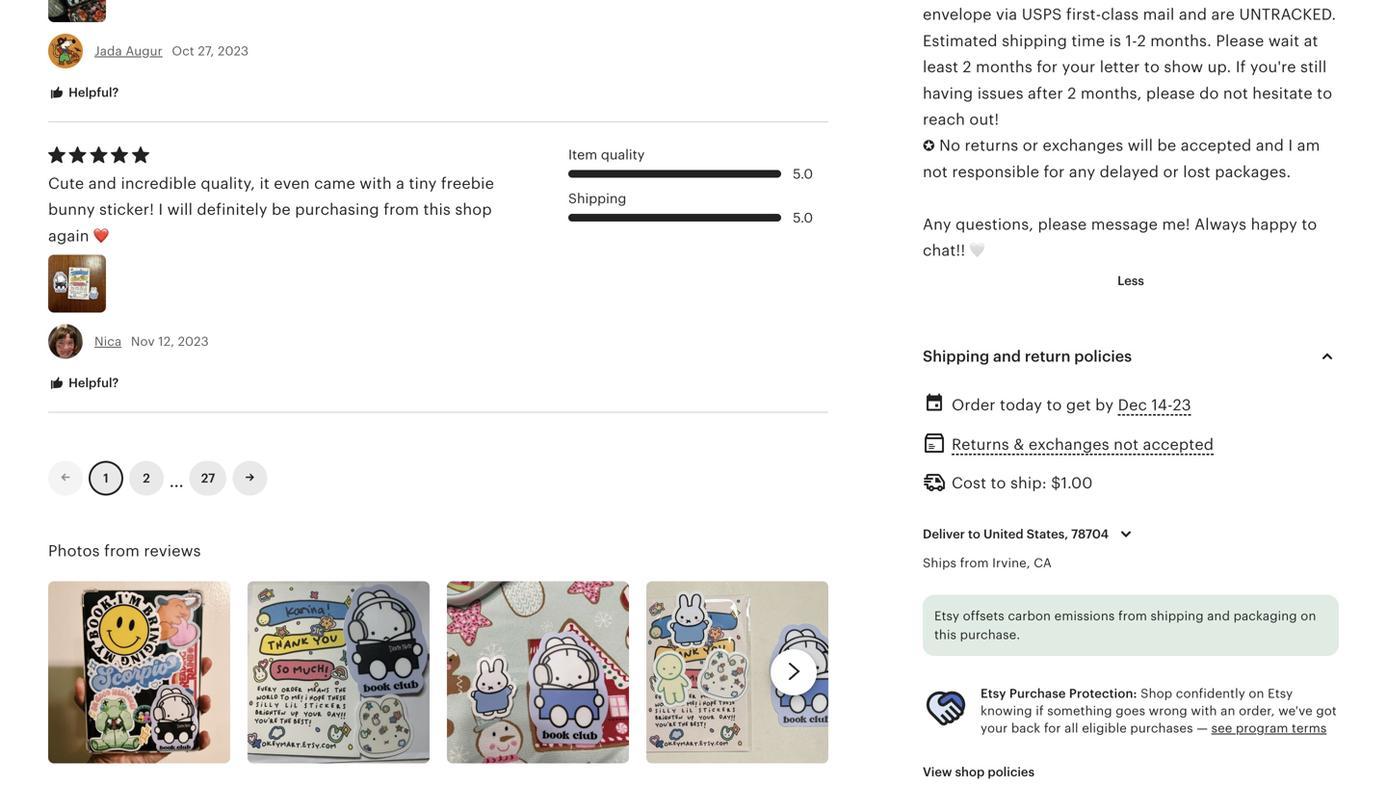 Task type: vqa. For each thing, say whether or not it's contained in the screenshot.
🧶 Hat Highlights: - Cheerful red base with a fuzzy white lace border - Crowned with a jolly green oversized bow - Tailored for ear distances of 2.36-2.76 inches, suitable for cats and dogs with ear widths around 1.97 inches.
no



Task type: describe. For each thing, give the bounding box(es) containing it.
get
[[1066, 396, 1091, 414]]

2 helpful? button from the top
[[34, 366, 133, 401]]

nica
[[94, 334, 122, 349]]

shop
[[1141, 686, 1173, 701]]

view
[[923, 765, 952, 779]]

view details of this review photo by nica image
[[48, 255, 106, 313]]

freebie
[[441, 175, 494, 192]]

see
[[1211, 721, 1232, 736]]

helpful? for 2nd helpful? button from the top
[[66, 376, 119, 390]]

and inside ✪ no returns or exchanges will be accepted and i am not responsible for any delayed or lost packages.
[[1256, 137, 1284, 154]]

purchase.
[[960, 628, 1020, 642]]

returns & exchanges not accepted
[[952, 436, 1214, 453]]

accepted inside button
[[1143, 436, 1214, 453]]

view shop policies button
[[908, 755, 1049, 785]]

returns
[[952, 436, 1009, 453]]

offsets
[[963, 609, 1004, 623]]

from inside cute and incredible quality, it even came with a tiny freebie bunny sticker! i will definitely be purchasing from this shop again ❤️
[[384, 201, 419, 218]]

purchases
[[1130, 721, 1193, 736]]

carbon
[[1008, 609, 1051, 623]]

eligible
[[1082, 721, 1127, 736]]

dec
[[1118, 396, 1147, 414]]

by
[[1095, 396, 1114, 414]]

we've
[[1278, 704, 1313, 718]]

✪ no returns or exchanges will be accepted and i am not responsible for any delayed or lost packages.
[[923, 137, 1320, 181]]

on inside etsy offsets carbon emissions from shipping and packaging on this purchase.
[[1301, 609, 1316, 623]]

shop inside cute and incredible quality, it even came with a tiny freebie bunny sticker! i will definitely be purchasing from this shop again ❤️
[[455, 201, 492, 218]]

cute and incredible quality, it even came with a tiny freebie bunny sticker! i will definitely be purchasing from this shop again ❤️
[[48, 175, 494, 244]]

lost
[[1183, 163, 1211, 181]]

deliver to united states, 78704 button
[[908, 514, 1152, 554]]

to inside dropdown button
[[968, 527, 980, 541]]

item
[[568, 147, 597, 162]]

any questions, please message me! always happy to chat!! 🤍
[[923, 216, 1317, 259]]

bunny
[[48, 201, 95, 218]]

nov
[[131, 334, 155, 349]]

always
[[1195, 216, 1247, 233]]

states,
[[1027, 527, 1068, 541]]

an
[[1221, 704, 1235, 718]]

order today to get by dec 14-23
[[952, 396, 1191, 414]]

policies inside dropdown button
[[1074, 348, 1132, 365]]

am
[[1297, 137, 1320, 154]]

etsy for etsy offsets carbon emissions from shipping and packaging on this purchase.
[[934, 609, 960, 623]]

see program terms
[[1211, 721, 1327, 736]]

$
[[1051, 475, 1061, 492]]

no
[[939, 137, 961, 154]]

0 horizontal spatial 2023
[[178, 334, 209, 349]]

✪
[[923, 137, 935, 154]]

2 link
[[129, 461, 164, 496]]

and inside dropdown button
[[993, 348, 1021, 365]]

2
[[143, 471, 150, 485]]

jada
[[94, 44, 122, 58]]

on inside the shop confidently on etsy knowing if something goes wrong with an order, we've got your back for all eligible purchases —
[[1249, 686, 1264, 701]]

message
[[1091, 216, 1158, 233]]

27,
[[198, 44, 214, 58]]

and inside cute and incredible quality, it even came with a tiny freebie bunny sticker! i will definitely be purchasing from this shop again ❤️
[[88, 175, 117, 192]]

14-
[[1152, 396, 1173, 414]]

deliver to united states, 78704
[[923, 527, 1109, 541]]

…
[[170, 464, 184, 492]]

etsy for etsy purchase protection:
[[981, 686, 1006, 701]]

helpful? for 2nd helpful? button from the bottom of the page
[[66, 85, 119, 100]]

incredible
[[121, 175, 196, 192]]

again
[[48, 227, 89, 244]]

jada augur oct 27, 2023
[[94, 44, 249, 58]]

delayed
[[1100, 163, 1159, 181]]

❤️
[[94, 227, 109, 244]]

oct
[[172, 44, 194, 58]]

shipping for shipping and return policies
[[923, 348, 989, 365]]

less
[[1118, 274, 1144, 288]]

ship:
[[1010, 475, 1047, 492]]

came
[[314, 175, 355, 192]]

12,
[[158, 334, 174, 349]]

quality
[[601, 147, 645, 162]]

view details of this review photo by jada augur image
[[48, 0, 106, 22]]

cost
[[952, 475, 987, 492]]

please
[[1038, 216, 1087, 233]]

all
[[1065, 721, 1079, 736]]

purchase
[[1009, 686, 1066, 701]]

and inside etsy offsets carbon emissions from shipping and packaging on this purchase.
[[1207, 609, 1230, 623]]

to inside "any questions, please message me! always happy to chat!! 🤍"
[[1302, 216, 1317, 233]]

united
[[984, 527, 1024, 541]]

not inside ✪ no returns or exchanges will be accepted and i am not responsible for any delayed or lost packages.
[[923, 163, 948, 181]]

any
[[923, 216, 951, 233]]

your
[[981, 721, 1008, 736]]

returns
[[965, 137, 1019, 154]]

if
[[1036, 704, 1044, 718]]

etsy offsets carbon emissions from shipping and packaging on this purchase.
[[934, 609, 1316, 642]]

quality,
[[201, 175, 255, 192]]

5.0 for item quality
[[793, 166, 813, 181]]

definitely
[[197, 201, 267, 218]]

packaging
[[1234, 609, 1297, 623]]

0 vertical spatial or
[[1023, 137, 1039, 154]]

1.00
[[1061, 475, 1093, 492]]



Task type: locate. For each thing, give the bounding box(es) containing it.
for left the 'any'
[[1044, 163, 1065, 181]]

with left a
[[360, 175, 392, 192]]

augur
[[126, 44, 163, 58]]

0 horizontal spatial this
[[423, 201, 451, 218]]

shop confidently on etsy knowing if something goes wrong with an order, we've got your back for all eligible purchases —
[[981, 686, 1337, 736]]

policies down back
[[988, 765, 1035, 779]]

not down "✪"
[[923, 163, 948, 181]]

0 vertical spatial for
[[1044, 163, 1065, 181]]

0 vertical spatial this
[[423, 201, 451, 218]]

shipping and return policies button
[[905, 333, 1356, 379]]

shipping down item quality
[[568, 191, 626, 206]]

with
[[360, 175, 392, 192], [1191, 704, 1217, 718]]

1 vertical spatial this
[[934, 628, 957, 642]]

photos
[[48, 542, 100, 560]]

1 for from the top
[[1044, 163, 1065, 181]]

shop down freebie
[[455, 201, 492, 218]]

1 horizontal spatial on
[[1301, 609, 1316, 623]]

0 vertical spatial helpful?
[[66, 85, 119, 100]]

it
[[260, 175, 270, 192]]

protection:
[[1069, 686, 1137, 701]]

1 vertical spatial on
[[1249, 686, 1264, 701]]

0 vertical spatial helpful? button
[[34, 75, 133, 111]]

wrong
[[1149, 704, 1188, 718]]

will up the delayed
[[1128, 137, 1153, 154]]

and right shipping
[[1207, 609, 1230, 623]]

etsy purchase protection:
[[981, 686, 1137, 701]]

view shop policies
[[923, 765, 1035, 779]]

1 horizontal spatial not
[[1114, 436, 1139, 453]]

me!
[[1162, 216, 1190, 233]]

not inside button
[[1114, 436, 1139, 453]]

0 horizontal spatial i
[[158, 201, 163, 218]]

not down 'dec'
[[1114, 436, 1139, 453]]

0 horizontal spatial policies
[[988, 765, 1035, 779]]

helpful? button down nica link
[[34, 366, 133, 401]]

on right packaging
[[1301, 609, 1316, 623]]

will
[[1128, 137, 1153, 154], [167, 201, 193, 218]]

shipping
[[1151, 609, 1204, 623]]

etsy up knowing
[[981, 686, 1006, 701]]

exchanges up 1.00
[[1029, 436, 1110, 453]]

and
[[1256, 137, 1284, 154], [88, 175, 117, 192], [993, 348, 1021, 365], [1207, 609, 1230, 623]]

sticker!
[[99, 201, 154, 218]]

0 vertical spatial 5.0
[[793, 166, 813, 181]]

exchanges
[[1043, 137, 1124, 154], [1029, 436, 1110, 453]]

78704
[[1071, 527, 1109, 541]]

accepted inside ✪ no returns or exchanges will be accepted and i am not responsible for any delayed or lost packages.
[[1181, 137, 1252, 154]]

deliver
[[923, 527, 965, 541]]

2023 right 12,
[[178, 334, 209, 349]]

shipping for shipping
[[568, 191, 626, 206]]

knowing
[[981, 704, 1032, 718]]

accepted up lost
[[1181, 137, 1252, 154]]

with inside the shop confidently on etsy knowing if something goes wrong with an order, we've got your back for all eligible purchases —
[[1191, 704, 1217, 718]]

0 vertical spatial i
[[1288, 137, 1293, 154]]

ships
[[923, 556, 957, 570]]

exchanges up the 'any'
[[1043, 137, 1124, 154]]

i inside ✪ no returns or exchanges will be accepted and i am not responsible for any delayed or lost packages.
[[1288, 137, 1293, 154]]

goes
[[1116, 704, 1145, 718]]

got
[[1316, 704, 1337, 718]]

1 vertical spatial helpful?
[[66, 376, 119, 390]]

0 vertical spatial with
[[360, 175, 392, 192]]

i inside cute and incredible quality, it even came with a tiny freebie bunny sticker! i will definitely be purchasing from this shop again ❤️
[[158, 201, 163, 218]]

from left shipping
[[1118, 609, 1147, 623]]

0 vertical spatial will
[[1128, 137, 1153, 154]]

will down incredible at left top
[[167, 201, 193, 218]]

be up the delayed
[[1157, 137, 1177, 154]]

tiny
[[409, 175, 437, 192]]

ships from irvine, ca
[[923, 556, 1052, 570]]

27 link
[[190, 461, 227, 496]]

1 vertical spatial i
[[158, 201, 163, 218]]

be inside ✪ no returns or exchanges will be accepted and i am not responsible for any delayed or lost packages.
[[1157, 137, 1177, 154]]

1 horizontal spatial i
[[1288, 137, 1293, 154]]

on
[[1301, 609, 1316, 623], [1249, 686, 1264, 701]]

🤍
[[970, 242, 985, 259]]

1 vertical spatial for
[[1044, 721, 1061, 736]]

this inside cute and incredible quality, it even came with a tiny freebie bunny sticker! i will definitely be purchasing from this shop again ❤️
[[423, 201, 451, 218]]

0 vertical spatial be
[[1157, 137, 1177, 154]]

1 vertical spatial shipping
[[923, 348, 989, 365]]

0 horizontal spatial shop
[[455, 201, 492, 218]]

something
[[1047, 704, 1112, 718]]

1 vertical spatial be
[[272, 201, 291, 218]]

0 horizontal spatial with
[[360, 175, 392, 192]]

helpful? button
[[34, 75, 133, 111], [34, 366, 133, 401]]

0 vertical spatial not
[[923, 163, 948, 181]]

27
[[201, 471, 215, 485]]

policies up by
[[1074, 348, 1132, 365]]

returns & exchanges not accepted button
[[952, 431, 1214, 459]]

dec 14-23 button
[[1118, 391, 1191, 419]]

for inside ✪ no returns or exchanges will be accepted and i am not responsible for any delayed or lost packages.
[[1044, 163, 1065, 181]]

etsy inside etsy offsets carbon emissions from shipping and packaging on this purchase.
[[934, 609, 960, 623]]

2 helpful? from the top
[[66, 376, 119, 390]]

photos from reviews
[[48, 542, 201, 560]]

0 vertical spatial shop
[[455, 201, 492, 218]]

this inside etsy offsets carbon emissions from shipping and packaging on this purchase.
[[934, 628, 957, 642]]

0 vertical spatial accepted
[[1181, 137, 1252, 154]]

i down incredible at left top
[[158, 201, 163, 218]]

even
[[274, 175, 310, 192]]

1 5.0 from the top
[[793, 166, 813, 181]]

2 horizontal spatial etsy
[[1268, 686, 1293, 701]]

1 vertical spatial shop
[[955, 765, 985, 779]]

from down a
[[384, 201, 419, 218]]

1 horizontal spatial or
[[1163, 163, 1179, 181]]

1 helpful? from the top
[[66, 85, 119, 100]]

shop right view
[[955, 765, 985, 779]]

1 vertical spatial 5.0
[[793, 210, 813, 225]]

1 horizontal spatial this
[[934, 628, 957, 642]]

1 horizontal spatial be
[[1157, 137, 1177, 154]]

terms
[[1292, 721, 1327, 736]]

this left purchase.
[[934, 628, 957, 642]]

policies inside button
[[988, 765, 1035, 779]]

will inside ✪ no returns or exchanges will be accepted and i am not responsible for any delayed or lost packages.
[[1128, 137, 1153, 154]]

or
[[1023, 137, 1039, 154], [1163, 163, 1179, 181]]

be inside cute and incredible quality, it even came with a tiny freebie bunny sticker! i will definitely be purchasing from this shop again ❤️
[[272, 201, 291, 218]]

1 horizontal spatial will
[[1128, 137, 1153, 154]]

return
[[1025, 348, 1071, 365]]

1 vertical spatial policies
[[988, 765, 1035, 779]]

0 horizontal spatial will
[[167, 201, 193, 218]]

to right cost
[[991, 475, 1006, 492]]

shipping up "order"
[[923, 348, 989, 365]]

0 horizontal spatial or
[[1023, 137, 1039, 154]]

shipping inside shipping and return policies dropdown button
[[923, 348, 989, 365]]

0 vertical spatial shipping
[[568, 191, 626, 206]]

shipping and return policies
[[923, 348, 1132, 365]]

be
[[1157, 137, 1177, 154], [272, 201, 291, 218]]

0 horizontal spatial not
[[923, 163, 948, 181]]

accepted
[[1181, 137, 1252, 154], [1143, 436, 1214, 453]]

1 vertical spatial helpful? button
[[34, 366, 133, 401]]

1
[[103, 471, 109, 485]]

from right photos
[[104, 542, 140, 560]]

today
[[1000, 396, 1042, 414]]

order
[[952, 396, 996, 414]]

0 horizontal spatial be
[[272, 201, 291, 218]]

packages.
[[1215, 163, 1291, 181]]

etsy up we've in the bottom of the page
[[1268, 686, 1293, 701]]

etsy left offsets
[[934, 609, 960, 623]]

1 horizontal spatial with
[[1191, 704, 1217, 718]]

accepted down 23 at right bottom
[[1143, 436, 1214, 453]]

with inside cute and incredible quality, it even came with a tiny freebie bunny sticker! i will definitely be purchasing from this shop again ❤️
[[360, 175, 392, 192]]

with up —
[[1191, 704, 1217, 718]]

or right returns on the right of page
[[1023, 137, 1039, 154]]

1 vertical spatial with
[[1191, 704, 1217, 718]]

1 helpful? button from the top
[[34, 75, 133, 111]]

for inside the shop confidently on etsy knowing if something goes wrong with an order, we've got your back for all eligible purchases —
[[1044, 721, 1061, 736]]

cost to ship: $ 1.00
[[952, 475, 1093, 492]]

from right ships
[[960, 556, 989, 570]]

2 5.0 from the top
[[793, 210, 813, 225]]

to left get
[[1047, 396, 1062, 414]]

for left the all
[[1044, 721, 1061, 736]]

not
[[923, 163, 948, 181], [1114, 436, 1139, 453]]

2023 right the 27,
[[218, 44, 249, 58]]

helpful? down the jada in the left top of the page
[[66, 85, 119, 100]]

i
[[1288, 137, 1293, 154], [158, 201, 163, 218]]

and left return
[[993, 348, 1021, 365]]

1 link
[[89, 461, 123, 496]]

helpful?
[[66, 85, 119, 100], [66, 376, 119, 390]]

and up the packages.
[[1256, 137, 1284, 154]]

nica nov 12, 2023
[[94, 334, 209, 349]]

program
[[1236, 721, 1288, 736]]

1 horizontal spatial shipping
[[923, 348, 989, 365]]

etsy inside the shop confidently on etsy knowing if something goes wrong with an order, we've got your back for all eligible purchases —
[[1268, 686, 1293, 701]]

1 vertical spatial or
[[1163, 163, 1179, 181]]

0 vertical spatial policies
[[1074, 348, 1132, 365]]

shop
[[455, 201, 492, 218], [955, 765, 985, 779]]

shop inside button
[[955, 765, 985, 779]]

0 horizontal spatial shipping
[[568, 191, 626, 206]]

jada augur link
[[94, 44, 163, 58]]

1 horizontal spatial shop
[[955, 765, 985, 779]]

to left united
[[968, 527, 980, 541]]

see program terms link
[[1211, 721, 1327, 736]]

1 vertical spatial will
[[167, 201, 193, 218]]

or left lost
[[1163, 163, 1179, 181]]

emissions
[[1054, 609, 1115, 623]]

1 horizontal spatial etsy
[[981, 686, 1006, 701]]

1 vertical spatial not
[[1114, 436, 1139, 453]]

i left am
[[1288, 137, 1293, 154]]

on up "order,"
[[1249, 686, 1264, 701]]

5.0 for shipping
[[793, 210, 813, 225]]

—
[[1197, 721, 1208, 736]]

exchanges inside ✪ no returns or exchanges will be accepted and i am not responsible for any delayed or lost packages.
[[1043, 137, 1124, 154]]

shipping
[[568, 191, 626, 206], [923, 348, 989, 365]]

1 horizontal spatial 2023
[[218, 44, 249, 58]]

and up sticker!
[[88, 175, 117, 192]]

1 vertical spatial accepted
[[1143, 436, 1214, 453]]

item quality
[[568, 147, 645, 162]]

0 horizontal spatial etsy
[[934, 609, 960, 623]]

order,
[[1239, 704, 1275, 718]]

this down tiny
[[423, 201, 451, 218]]

1 horizontal spatial policies
[[1074, 348, 1132, 365]]

for
[[1044, 163, 1065, 181], [1044, 721, 1061, 736]]

helpful? down nica link
[[66, 376, 119, 390]]

be down even
[[272, 201, 291, 218]]

helpful? button down the jada in the left top of the page
[[34, 75, 133, 111]]

0 horizontal spatial on
[[1249, 686, 1264, 701]]

0 vertical spatial exchanges
[[1043, 137, 1124, 154]]

nica link
[[94, 334, 122, 349]]

ca
[[1034, 556, 1052, 570]]

1 vertical spatial 2023
[[178, 334, 209, 349]]

this
[[423, 201, 451, 218], [934, 628, 957, 642]]

will inside cute and incredible quality, it even came with a tiny freebie bunny sticker! i will definitely be purchasing from this shop again ❤️
[[167, 201, 193, 218]]

5.0
[[793, 166, 813, 181], [793, 210, 813, 225]]

23
[[1173, 396, 1191, 414]]

responsible
[[952, 163, 1039, 181]]

2 for from the top
[[1044, 721, 1061, 736]]

confidently
[[1176, 686, 1245, 701]]

1 vertical spatial exchanges
[[1029, 436, 1110, 453]]

less button
[[1103, 264, 1159, 298]]

exchanges inside button
[[1029, 436, 1110, 453]]

any
[[1069, 163, 1096, 181]]

to right happy
[[1302, 216, 1317, 233]]

0 vertical spatial 2023
[[218, 44, 249, 58]]

back
[[1011, 721, 1041, 736]]

0 vertical spatial on
[[1301, 609, 1316, 623]]

from inside etsy offsets carbon emissions from shipping and packaging on this purchase.
[[1118, 609, 1147, 623]]



